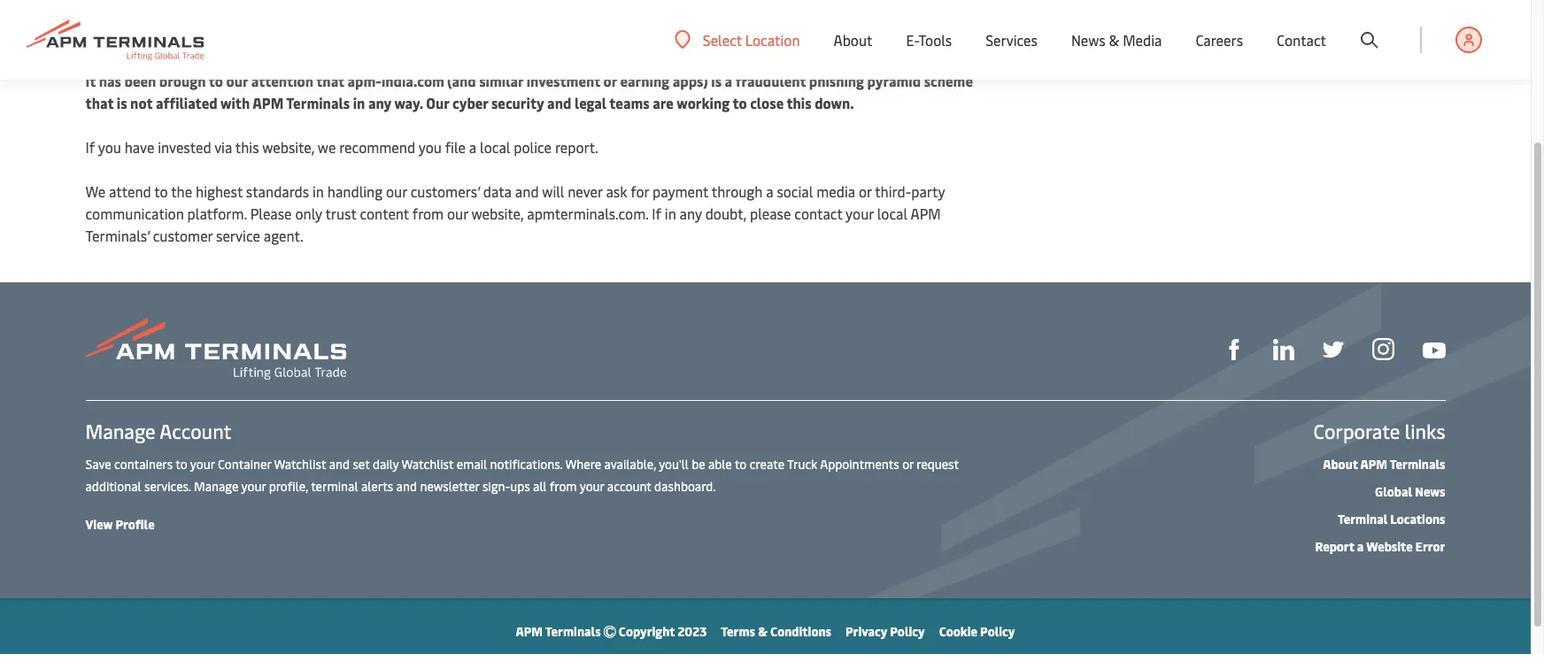 Task type: vqa. For each thing, say whether or not it's contained in the screenshot.
left Buenaventura link
no



Task type: locate. For each thing, give the bounding box(es) containing it.
about for about
[[834, 30, 873, 50]]

and left "set"
[[329, 456, 350, 473]]

1 vertical spatial about
[[1324, 456, 1359, 473]]

tools
[[919, 30, 952, 50]]

from down customers' at the left
[[413, 204, 444, 223]]

terminals left ⓒ
[[545, 624, 601, 640]]

you left have on the top left of page
[[98, 137, 121, 157]]

any down the payment
[[680, 204, 702, 223]]

save containers to your container watchlist and set daily watchlist email notifications. where available, you'll be able to create truck appointments or request additional services. manage your profile, terminal alerts and newsletter sign-ups all from your account dashboard.
[[85, 456, 959, 495]]

any inside it has been brough to our attention that apm-india.com (and similar investment or earning apps) is a fraudulent phishing pyramid scheme that is not affiliated with apm terminals in any way. our cyber security and legal teams are working to close this down.
[[368, 93, 392, 113]]

phishing
[[809, 71, 865, 90]]

news & media
[[1072, 30, 1163, 50]]

a up the working in the left of the page
[[725, 71, 733, 90]]

2 vertical spatial our
[[447, 204, 468, 223]]

website, left we
[[262, 137, 315, 157]]

this right via
[[235, 137, 259, 157]]

you left "file"
[[419, 137, 442, 157]]

policy for cookie policy
[[981, 624, 1016, 640]]

in up only
[[313, 182, 324, 201]]

and
[[548, 93, 572, 113], [515, 182, 539, 201], [329, 456, 350, 473], [396, 478, 417, 495]]

2 horizontal spatial our
[[447, 204, 468, 223]]

data
[[483, 182, 512, 201]]

terms & conditions
[[721, 624, 832, 640]]

our
[[226, 71, 248, 90], [386, 182, 407, 201], [447, 204, 468, 223]]

terminal locations link
[[1338, 511, 1446, 528]]

the
[[171, 182, 192, 201]]

0 horizontal spatial our
[[226, 71, 248, 90]]

our down customers' at the left
[[447, 204, 468, 223]]

website, inside we attend to the highest standards in handling our customers' data and will never ask for payment through a social media or third-party communication platform. please only trust content from our website, apmterminals.com. if in any doubt, please contact your local apm terminals' customer service agent.
[[472, 204, 524, 223]]

1 vertical spatial any
[[680, 204, 702, 223]]

it has been brough to our attention that apm-india.com (and similar investment or earning apps) is a fraudulent phishing pyramid scheme that is not affiliated with apm terminals in any way. our cyber security and legal teams are working to close this down.
[[85, 71, 973, 113]]

a inside we attend to the highest standards in handling our customers' data and will never ask for payment through a social media or third-party communication platform. please only trust content from our website, apmterminals.com. if in any doubt, please contact your local apm terminals' customer service agent.
[[766, 182, 774, 201]]

0 horizontal spatial is
[[117, 93, 127, 113]]

all
[[533, 478, 547, 495]]

policy right privacy
[[891, 624, 925, 640]]

our up with
[[226, 71, 248, 90]]

only
[[295, 204, 322, 223]]

& inside popup button
[[1110, 30, 1120, 50]]

1 horizontal spatial from
[[550, 478, 577, 495]]

that left apm-
[[316, 71, 345, 90]]

about up phishing
[[834, 30, 873, 50]]

to up with
[[209, 71, 223, 90]]

about
[[834, 30, 873, 50], [1324, 456, 1359, 473]]

in down the payment
[[665, 204, 677, 223]]

global
[[1376, 484, 1413, 500]]

highest
[[196, 182, 243, 201]]

0 vertical spatial news
[[1072, 30, 1106, 50]]

0 horizontal spatial or
[[604, 71, 617, 90]]

1 horizontal spatial terminals
[[545, 624, 601, 640]]

news up locations
[[1416, 484, 1446, 500]]

1 vertical spatial from
[[550, 478, 577, 495]]

1 vertical spatial website,
[[472, 204, 524, 223]]

apm down corporate links
[[1361, 456, 1388, 473]]

about down corporate
[[1324, 456, 1359, 473]]

this right the close
[[787, 93, 812, 113]]

close
[[750, 93, 784, 113]]

0 horizontal spatial this
[[235, 137, 259, 157]]

a
[[725, 71, 733, 90], [469, 137, 477, 157], [766, 182, 774, 201], [1358, 539, 1364, 555]]

your down media
[[846, 204, 874, 223]]

or left request in the bottom right of the page
[[903, 456, 914, 473]]

0 vertical spatial &
[[1110, 30, 1120, 50]]

terminals inside it has been brough to our attention that apm-india.com (and similar investment or earning apps) is a fraudulent phishing pyramid scheme that is not affiliated with apm terminals in any way. our cyber security and legal teams are working to close this down.
[[286, 93, 350, 113]]

1 horizontal spatial &
[[1110, 30, 1120, 50]]

any
[[368, 93, 392, 113], [680, 204, 702, 223]]

if inside we attend to the highest standards in handling our customers' data and will never ask for payment through a social media or third-party communication platform. please only trust content from our website, apmterminals.com. if in any doubt, please contact your local apm terminals' customer service agent.
[[652, 204, 662, 223]]

0 horizontal spatial terminals
[[286, 93, 350, 113]]

1 vertical spatial this
[[235, 137, 259, 157]]

1 horizontal spatial you
[[419, 137, 442, 157]]

in
[[353, 93, 365, 113], [313, 182, 324, 201], [665, 204, 677, 223]]

terminal locations
[[1338, 511, 1446, 528]]

manage down the container
[[194, 478, 239, 495]]

investment
[[527, 71, 601, 90]]

0 vertical spatial if
[[85, 137, 95, 157]]

to right able
[[735, 456, 747, 473]]

that down it
[[85, 93, 114, 113]]

terminals up "global news"
[[1390, 456, 1446, 473]]

from inside we attend to the highest standards in handling our customers' data and will never ask for payment through a social media or third-party communication platform. please only trust content from our website, apmterminals.com. if in any doubt, please contact your local apm terminals' customer service agent.
[[413, 204, 444, 223]]

1 horizontal spatial that
[[316, 71, 345, 90]]

ups
[[510, 478, 530, 495]]

0 vertical spatial manage
[[85, 418, 156, 445]]

from inside save containers to your container watchlist and set daily watchlist email notifications. where available, you'll be able to create truck appointments or request additional services. manage your profile, terminal alerts and newsletter sign-ups all from your account dashboard.
[[550, 478, 577, 495]]

0 vertical spatial in
[[353, 93, 365, 113]]

communication
[[85, 204, 184, 223]]

0 horizontal spatial news
[[1072, 30, 1106, 50]]

services
[[986, 30, 1038, 50]]

0 vertical spatial this
[[787, 93, 812, 113]]

2 horizontal spatial in
[[665, 204, 677, 223]]

& right terms
[[758, 624, 768, 640]]

cookie policy
[[940, 624, 1016, 640]]

platform.
[[187, 204, 247, 223]]

0 horizontal spatial policy
[[891, 624, 925, 640]]

2 vertical spatial terminals
[[545, 624, 601, 640]]

1 horizontal spatial in
[[353, 93, 365, 113]]

in down apm-
[[353, 93, 365, 113]]

global news link
[[1376, 484, 1446, 500]]

about apm terminals link
[[1324, 456, 1446, 473]]

1 horizontal spatial our
[[386, 182, 407, 201]]

1 horizontal spatial is
[[712, 71, 722, 90]]

affiliated
[[156, 93, 218, 113]]

similar
[[479, 71, 524, 90]]

or up teams
[[604, 71, 617, 90]]

2 horizontal spatial terminals
[[1390, 456, 1446, 473]]

website,
[[262, 137, 315, 157], [472, 204, 524, 223]]

1 horizontal spatial any
[[680, 204, 702, 223]]

way.
[[395, 93, 423, 113]]

via
[[214, 137, 232, 157]]

1 horizontal spatial website,
[[472, 204, 524, 223]]

apm inside we attend to the highest standards in handling our customers' data and will never ask for payment through a social media or third-party communication platform. please only trust content from our website, apmterminals.com. if in any doubt, please contact your local apm terminals' customer service agent.
[[911, 204, 941, 223]]

apmt footer logo image
[[85, 318, 346, 380]]

1 horizontal spatial or
[[859, 182, 872, 201]]

1 horizontal spatial news
[[1416, 484, 1446, 500]]

watchlist
[[274, 456, 326, 473], [402, 456, 454, 473]]

0 vertical spatial or
[[604, 71, 617, 90]]

and inside we attend to the highest standards in handling our customers' data and will never ask for payment through a social media or third-party communication platform. please only trust content from our website, apmterminals.com. if in any doubt, please contact your local apm terminals' customer service agent.
[[515, 182, 539, 201]]

2 vertical spatial in
[[665, 204, 677, 223]]

from
[[413, 204, 444, 223], [550, 478, 577, 495]]

terminals
[[286, 93, 350, 113], [1390, 456, 1446, 473], [545, 624, 601, 640]]

1 horizontal spatial watchlist
[[402, 456, 454, 473]]

2023
[[678, 624, 707, 640]]

a up please
[[766, 182, 774, 201]]

e-
[[907, 30, 919, 50]]

local left police
[[480, 137, 511, 157]]

manage up save
[[85, 418, 156, 445]]

appointments
[[821, 456, 900, 473]]

where
[[566, 456, 602, 473]]

to
[[209, 71, 223, 90], [733, 93, 747, 113], [154, 182, 168, 201], [176, 456, 187, 473], [735, 456, 747, 473]]

apm down party
[[911, 204, 941, 223]]

from right all
[[550, 478, 577, 495]]

and left will
[[515, 182, 539, 201]]

0 horizontal spatial about
[[834, 30, 873, 50]]

1 vertical spatial if
[[652, 204, 662, 223]]

sign-
[[483, 478, 510, 495]]

links
[[1406, 418, 1446, 445]]

or inside it has been brough to our attention that apm-india.com (and similar investment or earning apps) is a fraudulent phishing pyramid scheme that is not affiliated with apm terminals in any way. our cyber security and legal teams are working to close this down.
[[604, 71, 617, 90]]

is up the working in the left of the page
[[712, 71, 722, 90]]

about for about apm terminals
[[1324, 456, 1359, 473]]

our inside it has been brough to our attention that apm-india.com (and similar investment or earning apps) is a fraudulent phishing pyramid scheme that is not affiliated with apm terminals in any way. our cyber security and legal teams are working to close this down.
[[226, 71, 248, 90]]

terms & conditions link
[[721, 624, 832, 640]]

or for payment
[[859, 182, 872, 201]]

attend
[[109, 182, 151, 201]]

social
[[777, 182, 814, 201]]

you'll
[[659, 456, 689, 473]]

our up content
[[386, 182, 407, 201]]

careers button
[[1196, 0, 1244, 80]]

0 vertical spatial is
[[712, 71, 722, 90]]

terminal
[[1338, 511, 1388, 528]]

apm left ⓒ
[[516, 624, 543, 640]]

and right alerts
[[396, 478, 417, 495]]

& for terms
[[758, 624, 768, 640]]

email
[[457, 456, 487, 473]]

watchlist up newsletter
[[402, 456, 454, 473]]

1 you from the left
[[98, 137, 121, 157]]

1 vertical spatial or
[[859, 182, 872, 201]]

0 horizontal spatial any
[[368, 93, 392, 113]]

1 vertical spatial is
[[117, 93, 127, 113]]

if up we
[[85, 137, 95, 157]]

1 vertical spatial manage
[[194, 478, 239, 495]]

apm down attention
[[253, 93, 284, 113]]

or inside we attend to the highest standards in handling our customers' data and will never ask for payment through a social media or third-party communication platform. please only trust content from our website, apmterminals.com. if in any doubt, please contact your local apm terminals' customer service agent.
[[859, 182, 872, 201]]

brough
[[159, 71, 206, 90]]

this inside it has been brough to our attention that apm-india.com (and similar investment or earning apps) is a fraudulent phishing pyramid scheme that is not affiliated with apm terminals in any way. our cyber security and legal teams are working to close this down.
[[787, 93, 812, 113]]

locations
[[1391, 511, 1446, 528]]

2 vertical spatial or
[[903, 456, 914, 473]]

1 horizontal spatial this
[[787, 93, 812, 113]]

or
[[604, 71, 617, 90], [859, 182, 872, 201], [903, 456, 914, 473]]

0 vertical spatial about
[[834, 30, 873, 50]]

customer
[[153, 226, 213, 245]]

0 vertical spatial terminals
[[286, 93, 350, 113]]

if down the payment
[[652, 204, 662, 223]]

0 vertical spatial any
[[368, 93, 392, 113]]

manage inside save containers to your container watchlist and set daily watchlist email notifications. where available, you'll be able to create truck appointments or request additional services. manage your profile, terminal alerts and newsletter sign-ups all from your account dashboard.
[[194, 478, 239, 495]]

local down third-
[[878, 204, 908, 223]]

news left the "media"
[[1072, 30, 1106, 50]]

1 horizontal spatial local
[[878, 204, 908, 223]]

1 vertical spatial &
[[758, 624, 768, 640]]

or left third-
[[859, 182, 872, 201]]

0 horizontal spatial in
[[313, 182, 324, 201]]

0 vertical spatial website,
[[262, 137, 315, 157]]

1 policy from the left
[[891, 624, 925, 640]]

policy right cookie
[[981, 624, 1016, 640]]

linkedin image
[[1273, 339, 1295, 361]]

0 horizontal spatial from
[[413, 204, 444, 223]]

any down apm-
[[368, 93, 392, 113]]

apm-
[[348, 71, 382, 90]]

will
[[542, 182, 565, 201]]

1 horizontal spatial manage
[[194, 478, 239, 495]]

0 horizontal spatial manage
[[85, 418, 156, 445]]

website, down the data
[[472, 204, 524, 223]]

0 horizontal spatial &
[[758, 624, 768, 640]]

news & media button
[[1072, 0, 1163, 80]]

0 horizontal spatial you
[[98, 137, 121, 157]]

1 vertical spatial local
[[878, 204, 908, 223]]

to left the
[[154, 182, 168, 201]]

1 vertical spatial that
[[85, 93, 114, 113]]

0 vertical spatial our
[[226, 71, 248, 90]]

0 horizontal spatial watchlist
[[274, 456, 326, 473]]

1 horizontal spatial policy
[[981, 624, 1016, 640]]

policy for privacy policy
[[891, 624, 925, 640]]

1 vertical spatial news
[[1416, 484, 1446, 500]]

0 horizontal spatial local
[[480, 137, 511, 157]]

or inside save containers to your container watchlist and set daily watchlist email notifications. where available, you'll be able to create truck appointments or request additional services. manage your profile, terminal alerts and newsletter sign-ups all from your account dashboard.
[[903, 456, 914, 473]]

&
[[1110, 30, 1120, 50], [758, 624, 768, 640]]

1 vertical spatial our
[[386, 182, 407, 201]]

1 vertical spatial terminals
[[1390, 456, 1446, 473]]

is left "not" on the top left
[[117, 93, 127, 113]]

that
[[316, 71, 345, 90], [85, 93, 114, 113]]

0 horizontal spatial website,
[[262, 137, 315, 157]]

watchlist up profile,
[[274, 456, 326, 473]]

contact
[[795, 204, 843, 223]]

file
[[445, 137, 466, 157]]

services.
[[144, 478, 191, 495]]

local inside we attend to the highest standards in handling our customers' data and will never ask for payment through a social media or third-party communication platform. please only trust content from our website, apmterminals.com. if in any doubt, please contact your local apm terminals' customer service agent.
[[878, 204, 908, 223]]

0 horizontal spatial that
[[85, 93, 114, 113]]

news
[[1072, 30, 1106, 50], [1416, 484, 1446, 500]]

2 policy from the left
[[981, 624, 1016, 640]]

0 vertical spatial from
[[413, 204, 444, 223]]

is
[[712, 71, 722, 90], [117, 93, 127, 113]]

& left the "media"
[[1110, 30, 1120, 50]]

terminals down attention
[[286, 93, 350, 113]]

0 horizontal spatial if
[[85, 137, 95, 157]]

2 horizontal spatial or
[[903, 456, 914, 473]]

we
[[85, 182, 105, 201]]

earning
[[620, 71, 670, 90]]

1 horizontal spatial about
[[1324, 456, 1359, 473]]

1 horizontal spatial if
[[652, 204, 662, 223]]

and down the investment
[[548, 93, 572, 113]]

has
[[99, 71, 121, 90]]



Task type: describe. For each thing, give the bounding box(es) containing it.
your down account
[[190, 456, 215, 473]]

police
[[514, 137, 552, 157]]

twitter image
[[1323, 339, 1344, 361]]

been
[[124, 71, 156, 90]]

or for able
[[903, 456, 914, 473]]

privacy
[[846, 624, 888, 640]]

terms
[[721, 624, 756, 640]]

not
[[130, 93, 153, 113]]

daily
[[373, 456, 399, 473]]

report a website error link
[[1316, 539, 1446, 555]]

third-
[[875, 182, 912, 201]]

alerts
[[361, 478, 393, 495]]

invested
[[158, 137, 211, 157]]

global news
[[1376, 484, 1446, 500]]

handling
[[328, 182, 383, 201]]

available,
[[605, 456, 656, 473]]

attention
[[251, 71, 314, 90]]

we
[[318, 137, 336, 157]]

e-tools
[[907, 30, 952, 50]]

conditions
[[771, 624, 832, 640]]

apm terminals ⓒ copyright 2023
[[516, 624, 707, 640]]

services button
[[986, 0, 1038, 80]]

profile,
[[269, 478, 308, 495]]

cookie policy link
[[940, 624, 1016, 640]]

any inside we attend to the highest standards in handling our customers' data and will never ask for payment through a social media or third-party communication platform. please only trust content from our website, apmterminals.com. if in any doubt, please contact your local apm terminals' customer service agent.
[[680, 204, 702, 223]]

instagram link
[[1373, 337, 1395, 361]]

your down the container
[[241, 478, 266, 495]]

we attend to the highest standards in handling our customers' data and will never ask for payment through a social media or third-party communication platform. please only trust content from our website, apmterminals.com. if in any doubt, please contact your local apm terminals' customer service agent.
[[85, 182, 945, 245]]

if you have invested via this website, we recommend you file a local police report.
[[85, 137, 599, 157]]

party
[[912, 182, 945, 201]]

2 you from the left
[[419, 137, 442, 157]]

a right "file"
[[469, 137, 477, 157]]

your down where
[[580, 478, 605, 495]]

view profile link
[[85, 516, 155, 533]]

you tube link
[[1423, 338, 1446, 360]]

youtube image
[[1423, 343, 1446, 359]]

with
[[221, 93, 250, 113]]

report
[[1316, 539, 1355, 555]]

& for news
[[1110, 30, 1120, 50]]

media
[[1123, 30, 1163, 50]]

2 watchlist from the left
[[402, 456, 454, 473]]

agent.
[[264, 226, 303, 245]]

apps)
[[673, 71, 708, 90]]

copyright
[[619, 624, 675, 640]]

service
[[216, 226, 260, 245]]

media
[[817, 182, 856, 201]]

apm inside it has been brough to our attention that apm-india.com (and similar investment or earning apps) is a fraudulent phishing pyramid scheme that is not affiliated with apm terminals in any way. our cyber security and legal teams are working to close this down.
[[253, 93, 284, 113]]

about button
[[834, 0, 873, 80]]

truck
[[788, 456, 818, 473]]

to inside we attend to the highest standards in handling our customers' data and will never ask for payment through a social media or third-party communication platform. please only trust content from our website, apmterminals.com. if in any doubt, please contact your local apm terminals' customer service agent.
[[154, 182, 168, 201]]

working
[[677, 93, 730, 113]]

content
[[360, 204, 409, 223]]

e-tools button
[[907, 0, 952, 80]]

container
[[218, 456, 271, 473]]

request
[[917, 456, 959, 473]]

select location
[[703, 30, 800, 49]]

instagram image
[[1373, 339, 1395, 361]]

fraudulent
[[736, 71, 806, 90]]

news inside popup button
[[1072, 30, 1106, 50]]

your inside we attend to the highest standards in handling our customers' data and will never ask for payment through a social media or third-party communication platform. please only trust content from our website, apmterminals.com. if in any doubt, please contact your local apm terminals' customer service agent.
[[846, 204, 874, 223]]

to up services.
[[176, 456, 187, 473]]

0 vertical spatial that
[[316, 71, 345, 90]]

1 vertical spatial in
[[313, 182, 324, 201]]

security
[[492, 93, 544, 113]]

1 watchlist from the left
[[274, 456, 326, 473]]

location
[[746, 30, 800, 49]]

shape link
[[1224, 337, 1245, 361]]

be
[[692, 456, 706, 473]]

cyber
[[453, 93, 488, 113]]

containers
[[114, 456, 173, 473]]

view
[[85, 516, 113, 533]]

a right report
[[1358, 539, 1364, 555]]

and inside it has been brough to our attention that apm-india.com (and similar investment or earning apps) is a fraudulent phishing pyramid scheme that is not affiliated with apm terminals in any way. our cyber security and legal teams are working to close this down.
[[548, 93, 572, 113]]

our
[[426, 93, 449, 113]]

it
[[85, 71, 96, 90]]

through
[[712, 182, 763, 201]]

report a website error
[[1316, 539, 1446, 555]]

able
[[709, 456, 732, 473]]

profile
[[116, 516, 155, 533]]

0 vertical spatial local
[[480, 137, 511, 157]]

are
[[653, 93, 674, 113]]

to left the close
[[733, 93, 747, 113]]

report.
[[555, 137, 599, 157]]

select location button
[[675, 30, 800, 49]]

website
[[1367, 539, 1414, 555]]

in inside it has been brough to our attention that apm-india.com (and similar investment or earning apps) is a fraudulent phishing pyramid scheme that is not affiliated with apm terminals in any way. our cyber security and legal teams are working to close this down.
[[353, 93, 365, 113]]

terminals'
[[85, 226, 150, 245]]

please
[[250, 204, 292, 223]]

have
[[125, 137, 154, 157]]

careers
[[1196, 30, 1244, 50]]

linkedin__x28_alt_x29__3_ link
[[1273, 337, 1295, 361]]

for
[[631, 182, 649, 201]]

scheme
[[924, 71, 973, 90]]

facebook image
[[1224, 339, 1245, 361]]

contact
[[1277, 30, 1327, 50]]

please
[[750, 204, 791, 223]]

a inside it has been brough to our attention that apm-india.com (and similar investment or earning apps) is a fraudulent phishing pyramid scheme that is not affiliated with apm terminals in any way. our cyber security and legal teams are working to close this down.
[[725, 71, 733, 90]]

teams
[[610, 93, 650, 113]]

create
[[750, 456, 785, 473]]

ask
[[606, 182, 628, 201]]

save
[[85, 456, 111, 473]]

corporate
[[1314, 418, 1401, 445]]

down.
[[815, 93, 855, 113]]

apmterminals.com.
[[527, 204, 649, 223]]

doubt,
[[706, 204, 747, 223]]

trust
[[325, 204, 357, 223]]



